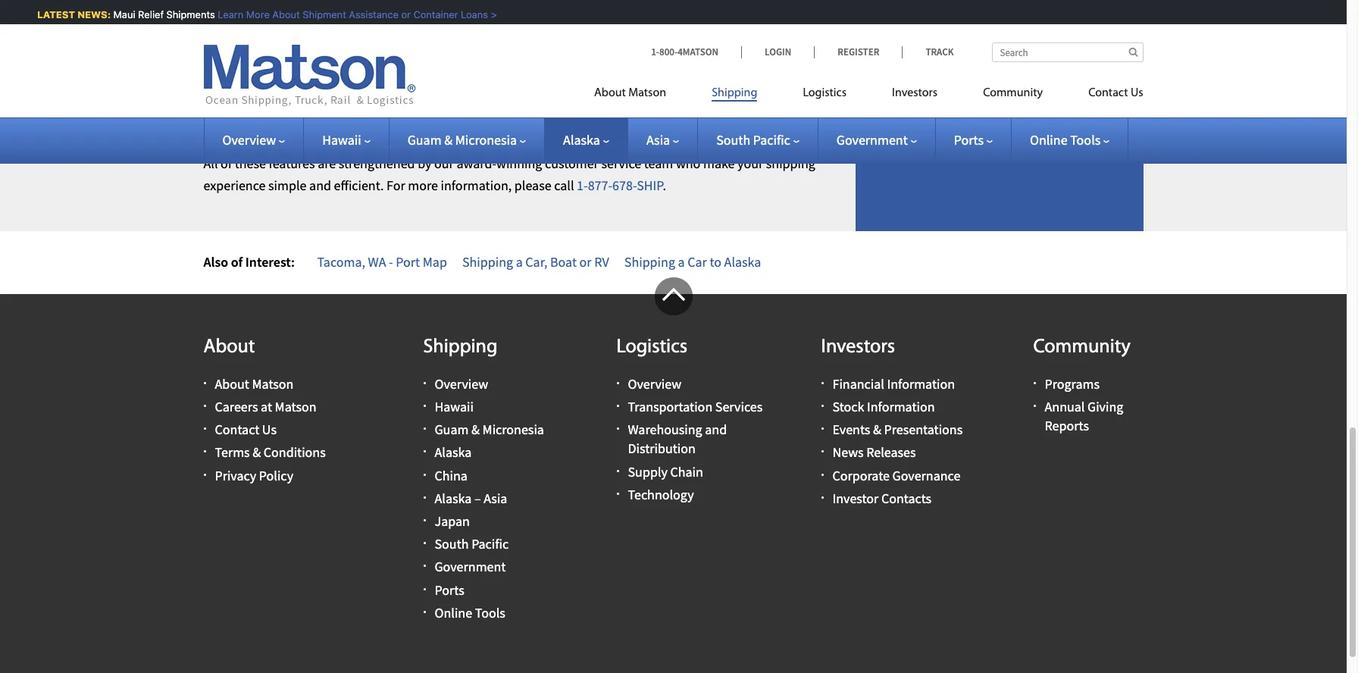 Task type: describe. For each thing, give the bounding box(es) containing it.
in-
[[389, 14, 404, 31]]

more
[[408, 177, 438, 194]]

login
[[765, 45, 792, 58]]

japan link
[[435, 513, 470, 530]]

1 horizontal spatial in
[[578, 88, 589, 106]]

with inside (aax) – regular westbound service from dutch harbor to ningbo and shanghai, china, and to many other destinations in asia with transshipment in shanghai via matson's partner network
[[618, 88, 644, 106]]

& inside the overview hawaii guam & micronesia alaska china alaska – asia japan south pacific government ports online tools
[[472, 421, 480, 438]]

2 vertical spatial matson
[[275, 398, 317, 416]]

-
[[389, 253, 393, 271]]

1 horizontal spatial or
[[580, 253, 592, 271]]

0 horizontal spatial logistics
[[617, 337, 688, 358]]

these
[[235, 155, 266, 172]]

about for about matson careers at matson contact us terms & conditions privacy policy
[[215, 375, 249, 393]]

relief
[[133, 8, 159, 20]]

annual giving reports link
[[1045, 398, 1124, 435]]

investors inside 'footer'
[[822, 337, 896, 358]]

overview transportation services warehousing and distribution supply chain technology
[[628, 375, 763, 503]]

corporate
[[833, 467, 890, 484]]

port
[[396, 253, 420, 271]]

map
[[423, 253, 447, 271]]

1 horizontal spatial tools
[[1071, 131, 1101, 149]]

your
[[738, 155, 764, 172]]

a for car
[[678, 253, 685, 271]]

1-877-678-ship link
[[577, 177, 663, 194]]

from
[[695, 67, 722, 84]]

shipping a car, boat or rv link
[[462, 253, 609, 271]]

blue matson logo with ocean, shipping, truck, rail and logistics written beneath it. image
[[204, 45, 416, 107]]

– inside the overview hawaii guam & micronesia alaska china alaska – asia japan south pacific government ports online tools
[[475, 490, 481, 507]]

to right car
[[710, 253, 722, 271]]

0 horizontal spatial contact us link
[[215, 421, 277, 438]]

distribution
[[628, 440, 696, 458]]

1 horizontal spatial online tools link
[[1030, 131, 1110, 149]]

track link
[[903, 45, 954, 58]]

and right china,
[[398, 88, 420, 106]]

shanghai,
[[299, 88, 356, 106]]

who
[[676, 155, 701, 172]]

make
[[704, 155, 735, 172]]

transportation services link
[[628, 398, 763, 416]]

government inside the overview hawaii guam & micronesia alaska china alaska – asia japan south pacific government ports online tools
[[435, 558, 506, 576]]

overview link for shipping
[[435, 375, 488, 393]]

.
[[663, 177, 666, 194]]

releases
[[867, 444, 916, 461]]

direct service to asia with alaska – asia express link
[[230, 67, 497, 84]]

technology inside "overview transportation services warehousing and distribution supply chain technology"
[[628, 486, 694, 503]]

0 vertical spatial online
[[1030, 131, 1068, 149]]

express
[[454, 67, 497, 84]]

china link
[[435, 467, 468, 484]]

that
[[299, 14, 322, 31]]

technology link
[[628, 486, 694, 503]]

careers at matson link
[[215, 398, 317, 416]]

& up our
[[444, 131, 453, 149]]

800-
[[660, 45, 678, 58]]

877-
[[588, 177, 613, 194]]

overview for overview transportation services warehousing and distribution supply chain technology
[[628, 375, 682, 393]]

ship
[[637, 177, 663, 194]]

corporate governance link
[[833, 467, 961, 484]]

supporting
[[299, 40, 362, 58]]

transit
[[404, 14, 441, 31]]

all of these features are strengthened by our award-winning customer service team who make your shipping experience simple and efficient. for more information, please call
[[204, 155, 816, 194]]

south pacific
[[717, 131, 791, 149]]

and inside "overview transportation services warehousing and distribution supply chain technology"
[[705, 421, 727, 438]]

1 vertical spatial ports link
[[435, 581, 465, 599]]

1- for 877-
[[577, 177, 588, 194]]

0 vertical spatial ports link
[[954, 131, 993, 149]]

backtop image
[[655, 277, 693, 315]]

to left many
[[422, 88, 434, 106]]

supply
[[628, 463, 668, 480]]

contact us
[[1089, 87, 1144, 99]]

also
[[204, 253, 228, 271]]

are
[[318, 155, 336, 172]]

information,
[[441, 177, 512, 194]]

0 vertical spatial micronesia
[[455, 131, 517, 149]]

alaska up customer
[[563, 131, 600, 149]]

shipping
[[766, 155, 816, 172]]

many
[[437, 88, 469, 106]]

learn more about shipment assistance or container loans > link
[[213, 8, 492, 20]]

1 horizontal spatial south pacific link
[[717, 131, 800, 149]]

ningbo
[[230, 88, 272, 106]]

and up matson's
[[274, 88, 296, 106]]

tacoma,
[[317, 253, 365, 271]]

privacy policy link
[[215, 467, 293, 484]]

shipping a car, boat or rv
[[462, 253, 609, 271]]

contact inside 'contact us' link
[[1089, 87, 1129, 99]]

us inside 'contact us' link
[[1131, 87, 1144, 99]]

rv
[[595, 253, 609, 271]]

other
[[472, 88, 502, 106]]

about for about matson
[[594, 87, 626, 99]]

alaska link for asia link
[[563, 131, 610, 149]]

japan
[[435, 513, 470, 530]]

0 horizontal spatial with
[[350, 67, 376, 84]]

0 horizontal spatial in
[[285, 40, 296, 58]]

transshipment
[[646, 88, 730, 106]]

all
[[204, 155, 218, 172]]

register
[[838, 45, 880, 58]]

warehousing and distribution link
[[628, 421, 727, 458]]

more
[[241, 8, 265, 20]]

call
[[554, 177, 574, 194]]

giving
[[1088, 398, 1124, 416]]

interest:
[[245, 253, 295, 271]]

community inside 'footer'
[[1034, 337, 1131, 358]]

partner
[[302, 110, 345, 128]]

0 vertical spatial contact us link
[[1066, 80, 1144, 111]]

guam inside the overview hawaii guam & micronesia alaska china alaska – asia japan south pacific government ports online tools
[[435, 421, 469, 438]]

matson for about matson
[[629, 87, 667, 99]]

alaska up japan
[[435, 490, 472, 507]]

shipping a car to alaska
[[625, 253, 762, 271]]

0 horizontal spatial –
[[418, 67, 425, 84]]

top menu navigation
[[594, 80, 1144, 111]]

investor
[[833, 490, 879, 507]]

0 vertical spatial guam
[[408, 131, 442, 149]]

contact inside about matson careers at matson contact us terms & conditions privacy policy
[[215, 421, 260, 438]]

1 vertical spatial information
[[867, 398, 935, 416]]

to right the harbor
[[804, 67, 816, 84]]

also of interest:
[[204, 253, 295, 271]]

0 vertical spatial information
[[887, 375, 955, 393]]

1 horizontal spatial ports
[[954, 131, 984, 149]]

contacts
[[882, 490, 932, 507]]

events
[[833, 421, 871, 438]]

supply chain link
[[628, 463, 704, 480]]

(aax) – regular westbound service from dutch harbor to ningbo and shanghai, china, and to many other destinations in asia with transshipment in shanghai via matson's partner network
[[230, 67, 816, 128]]

network
[[347, 110, 395, 128]]

seafood
[[412, 40, 458, 58]]

alaska down alaska's
[[378, 67, 415, 84]]

services
[[716, 398, 763, 416]]

events & presentations link
[[833, 421, 963, 438]]



Task type: locate. For each thing, give the bounding box(es) containing it.
section
[[837, 0, 1163, 231]]

car,
[[526, 253, 548, 271]]

winning
[[497, 155, 542, 172]]

0 horizontal spatial tools
[[475, 604, 506, 622]]

of inside all of these features are strengthened by our award-winning customer service team who make your shipping experience simple and efficient. for more information, please call
[[221, 155, 232, 172]]

1 a from the left
[[516, 253, 523, 271]]

0 horizontal spatial hawaii
[[322, 131, 361, 149]]

us down search 'icon'
[[1131, 87, 1144, 99]]

tools inside the overview hawaii guam & micronesia alaska china alaska – asia japan south pacific government ports online tools
[[475, 604, 506, 622]]

Search search field
[[992, 42, 1144, 62]]

1 vertical spatial contact
[[215, 421, 260, 438]]

financial
[[833, 375, 885, 393]]

1 horizontal spatial hawaii
[[435, 398, 474, 416]]

0 vertical spatial alaska link
[[563, 131, 610, 149]]

technology up expertise
[[230, 14, 296, 31]]

government link down top menu navigation
[[837, 131, 917, 149]]

alaska up "china"
[[435, 444, 472, 461]]

0 vertical spatial matson
[[629, 87, 667, 99]]

1 vertical spatial guam & micronesia link
[[435, 421, 544, 438]]

stock
[[833, 398, 865, 416]]

dutch
[[725, 67, 759, 84]]

0 vertical spatial technology
[[230, 14, 296, 31]]

and down transportation services link at bottom
[[705, 421, 727, 438]]

policy
[[259, 467, 293, 484]]

0 vertical spatial of
[[221, 155, 232, 172]]

warehousing
[[628, 421, 703, 438]]

1 vertical spatial of
[[231, 253, 243, 271]]

&
[[444, 131, 453, 149], [472, 421, 480, 438], [873, 421, 882, 438], [253, 444, 261, 461]]

logistics down backtop image
[[617, 337, 688, 358]]

0 horizontal spatial overview link
[[223, 131, 285, 149]]

government down japan link
[[435, 558, 506, 576]]

0 horizontal spatial technology
[[230, 14, 296, 31]]

0 vertical spatial hawaii
[[322, 131, 361, 149]]

service inside (aax) – regular westbound service from dutch harbor to ningbo and shanghai, china, and to many other destinations in asia with transshipment in shanghai via matson's partner network
[[652, 67, 692, 84]]

1- for 800-
[[651, 45, 660, 58]]

register link
[[815, 45, 903, 58]]

0 horizontal spatial south
[[435, 535, 469, 553]]

about matson link up asia link
[[594, 80, 689, 111]]

terms & conditions link
[[215, 444, 326, 461]]

0 horizontal spatial 1-
[[577, 177, 588, 194]]

asia inside the overview hawaii guam & micronesia alaska china alaska – asia japan south pacific government ports online tools
[[484, 490, 508, 507]]

overview link for logistics
[[628, 375, 682, 393]]

south up make
[[717, 131, 751, 149]]

guam up the by
[[408, 131, 442, 149]]

1-
[[651, 45, 660, 58], [577, 177, 588, 194]]

expertise in supporting alaska's seafood industry
[[230, 40, 508, 58]]

1 vertical spatial contact us link
[[215, 421, 277, 438]]

guam & micronesia
[[408, 131, 517, 149]]

and inside all of these features are strengthened by our award-winning customer service team who make your shipping experience simple and efficient. for more information, please call
[[309, 177, 331, 194]]

0 horizontal spatial pacific
[[472, 535, 509, 553]]

hawaii link
[[322, 131, 371, 149], [435, 398, 474, 416]]

1 vertical spatial technology
[[628, 486, 694, 503]]

chain
[[671, 463, 704, 480]]

1 horizontal spatial logistics
[[803, 87, 847, 99]]

0 horizontal spatial overview
[[223, 131, 276, 149]]

0 horizontal spatial government link
[[435, 558, 506, 576]]

westbound
[[585, 67, 649, 84]]

0 horizontal spatial alaska link
[[435, 444, 472, 461]]

1- right call
[[577, 177, 588, 194]]

offers
[[325, 14, 357, 31]]

0 horizontal spatial a
[[516, 253, 523, 271]]

award-
[[457, 155, 497, 172]]

us up terms & conditions link
[[262, 421, 277, 438]]

alaska link for china link
[[435, 444, 472, 461]]

overview inside the overview hawaii guam & micronesia alaska china alaska – asia japan south pacific government ports online tools
[[435, 375, 488, 393]]

1 horizontal spatial overview link
[[435, 375, 488, 393]]

2 horizontal spatial in
[[732, 88, 743, 106]]

1- left 4matson
[[651, 45, 660, 58]]

of right "all"
[[221, 155, 232, 172]]

& up news releases link
[[873, 421, 882, 438]]

2 a from the left
[[678, 253, 685, 271]]

0 horizontal spatial online
[[435, 604, 472, 622]]

pacific up shipping
[[754, 131, 791, 149]]

harbor
[[761, 67, 801, 84]]

service right direct
[[267, 67, 307, 84]]

service
[[267, 67, 307, 84], [652, 67, 692, 84], [602, 155, 642, 172]]

1 vertical spatial alaska link
[[435, 444, 472, 461]]

and
[[274, 88, 296, 106], [398, 88, 420, 106], [309, 177, 331, 194], [705, 421, 727, 438]]

news releases link
[[833, 444, 916, 461]]

about matson link
[[594, 80, 689, 111], [215, 375, 294, 393]]

1 vertical spatial pacific
[[472, 535, 509, 553]]

1 horizontal spatial hawaii link
[[435, 398, 474, 416]]

pacific
[[754, 131, 791, 149], [472, 535, 509, 553]]

matson for about matson careers at matson contact us terms & conditions privacy policy
[[252, 375, 294, 393]]

1 vertical spatial online
[[435, 604, 472, 622]]

direct
[[230, 67, 264, 84]]

>
[[486, 8, 492, 20]]

alaska link up customer
[[563, 131, 610, 149]]

0 horizontal spatial ports
[[435, 581, 465, 599]]

0 vertical spatial or
[[397, 8, 406, 20]]

0 vertical spatial government
[[837, 131, 908, 149]]

& inside financial information stock information events & presentations news releases corporate governance investor contacts
[[873, 421, 882, 438]]

simple
[[268, 177, 307, 194]]

pacific inside the overview hawaii guam & micronesia alaska china alaska – asia japan south pacific government ports online tools
[[472, 535, 509, 553]]

& up privacy policy 'link'
[[253, 444, 261, 461]]

1 vertical spatial or
[[580, 253, 592, 271]]

about inside about matson careers at matson contact us terms & conditions privacy policy
[[215, 375, 249, 393]]

2 horizontal spatial –
[[533, 67, 539, 84]]

guam & micronesia link
[[408, 131, 526, 149], [435, 421, 544, 438]]

south down japan link
[[435, 535, 469, 553]]

information up 'stock information' link
[[887, 375, 955, 393]]

conditions
[[264, 444, 326, 461]]

1 vertical spatial south pacific link
[[435, 535, 509, 553]]

0 horizontal spatial government
[[435, 558, 506, 576]]

hawaii link up china link
[[435, 398, 474, 416]]

1 vertical spatial with
[[618, 88, 644, 106]]

1 vertical spatial hawaii link
[[435, 398, 474, 416]]

service inside all of these features are strengthened by our award-winning customer service team who make your shipping experience simple and efficient. for more information, please call
[[602, 155, 642, 172]]

container
[[409, 8, 453, 20]]

careers
[[215, 398, 258, 416]]

logistics inside logistics link
[[803, 87, 847, 99]]

hawaii inside the overview hawaii guam & micronesia alaska china alaska – asia japan south pacific government ports online tools
[[435, 398, 474, 416]]

visibility
[[478, 14, 525, 31]]

0 horizontal spatial hawaii link
[[322, 131, 371, 149]]

footer
[[0, 277, 1347, 673]]

1 horizontal spatial service
[[602, 155, 642, 172]]

in down dutch
[[732, 88, 743, 106]]

shipment
[[298, 8, 342, 20]]

shanghai
[[746, 88, 799, 106]]

latest
[[32, 8, 70, 20]]

guam & micronesia link for china link alaska link
[[435, 421, 544, 438]]

information up events & presentations link
[[867, 398, 935, 416]]

overview link
[[223, 131, 285, 149], [435, 375, 488, 393], [628, 375, 682, 393]]

investors down track link
[[892, 87, 938, 99]]

customer
[[545, 155, 599, 172]]

with up china,
[[350, 67, 376, 84]]

1 vertical spatial guam
[[435, 421, 469, 438]]

news:
[[73, 8, 106, 20]]

1 vertical spatial government
[[435, 558, 506, 576]]

0 vertical spatial government link
[[837, 131, 917, 149]]

tacoma, wa - port map link
[[317, 253, 447, 271]]

or
[[397, 8, 406, 20], [580, 253, 592, 271]]

privacy
[[215, 467, 256, 484]]

stock information link
[[833, 398, 935, 416]]

of for these
[[221, 155, 232, 172]]

technology that offers total in-transit cargo visibility online
[[230, 14, 564, 31]]

experience
[[204, 177, 266, 194]]

matson inside top menu navigation
[[629, 87, 667, 99]]

ports link down japan link
[[435, 581, 465, 599]]

ports link down community link in the right of the page
[[954, 131, 993, 149]]

micronesia inside the overview hawaii guam & micronesia alaska china alaska – asia japan south pacific government ports online tools
[[483, 421, 544, 438]]

hawaii link for overview link to the left
[[322, 131, 371, 149]]

hawaii link for overview link associated with shipping
[[435, 398, 474, 416]]

ports inside the overview hawaii guam & micronesia alaska china alaska – asia japan south pacific government ports online tools
[[435, 581, 465, 599]]

or left rv at the left of page
[[580, 253, 592, 271]]

0 vertical spatial south
[[717, 131, 751, 149]]

0 vertical spatial tools
[[1071, 131, 1101, 149]]

1 vertical spatial tools
[[475, 604, 506, 622]]

about matson link up careers at matson link
[[215, 375, 294, 393]]

logistics link
[[781, 80, 870, 111]]

online inside the overview hawaii guam & micronesia alaska china alaska – asia japan south pacific government ports online tools
[[435, 604, 472, 622]]

contact us link down search 'icon'
[[1066, 80, 1144, 111]]

asia
[[324, 67, 348, 84], [427, 67, 451, 84], [592, 88, 616, 106], [647, 131, 670, 149], [484, 490, 508, 507]]

0 horizontal spatial online tools link
[[435, 604, 506, 622]]

matson right the at
[[275, 398, 317, 416]]

alaska link up "china"
[[435, 444, 472, 461]]

1 horizontal spatial ports link
[[954, 131, 993, 149]]

2 horizontal spatial service
[[652, 67, 692, 84]]

1 vertical spatial about matson link
[[215, 375, 294, 393]]

china
[[435, 467, 468, 484]]

alaska right car
[[725, 253, 762, 271]]

hawaii down partner
[[322, 131, 361, 149]]

please
[[515, 177, 552, 194]]

0 vertical spatial online tools link
[[1030, 131, 1110, 149]]

0 vertical spatial us
[[1131, 87, 1144, 99]]

contact us link down careers
[[215, 421, 277, 438]]

& up alaska – asia link
[[472, 421, 480, 438]]

1 horizontal spatial government link
[[837, 131, 917, 149]]

0 horizontal spatial contact
[[215, 421, 260, 438]]

about matson link for careers at matson link
[[215, 375, 294, 393]]

0 vertical spatial hawaii link
[[322, 131, 371, 149]]

guam & micronesia link up award-
[[408, 131, 526, 149]]

service up 1-877-678-ship . at the top left
[[602, 155, 642, 172]]

guam up "china"
[[435, 421, 469, 438]]

south inside the overview hawaii guam & micronesia alaska china alaska – asia japan south pacific government ports online tools
[[435, 535, 469, 553]]

guam & micronesia link up china link
[[435, 421, 544, 438]]

loans
[[456, 8, 483, 20]]

hawaii link up are
[[322, 131, 371, 149]]

1-800-4matson
[[651, 45, 719, 58]]

about
[[268, 8, 295, 20], [594, 87, 626, 99], [204, 337, 255, 358], [215, 375, 249, 393]]

1 vertical spatial ports
[[435, 581, 465, 599]]

1 horizontal spatial a
[[678, 253, 685, 271]]

1 horizontal spatial contact
[[1089, 87, 1129, 99]]

a left car
[[678, 253, 685, 271]]

us inside about matson careers at matson contact us terms & conditions privacy policy
[[262, 421, 277, 438]]

about inside top menu navigation
[[594, 87, 626, 99]]

– inside (aax) – regular westbound service from dutch harbor to ningbo and shanghai, china, and to many other destinations in asia with transshipment in shanghai via matson's partner network
[[533, 67, 539, 84]]

footer containing about
[[0, 277, 1347, 673]]

0 horizontal spatial or
[[397, 8, 406, 20]]

of for interest:
[[231, 253, 243, 271]]

by
[[418, 155, 432, 172]]

1 horizontal spatial pacific
[[754, 131, 791, 149]]

community inside community link
[[984, 87, 1043, 99]]

a for car,
[[516, 253, 523, 271]]

contact
[[1089, 87, 1129, 99], [215, 421, 260, 438]]

None search field
[[992, 42, 1144, 62]]

community down search search box on the right top
[[984, 87, 1043, 99]]

0 vertical spatial contact
[[1089, 87, 1129, 99]]

government down top menu navigation
[[837, 131, 908, 149]]

to up shanghai,
[[309, 67, 321, 84]]

0 horizontal spatial service
[[267, 67, 307, 84]]

south pacific link down japan link
[[435, 535, 509, 553]]

overview inside "overview transportation services warehousing and distribution supply chain technology"
[[628, 375, 682, 393]]

a left car,
[[516, 253, 523, 271]]

1-800-4matson link
[[651, 45, 742, 58]]

1 horizontal spatial online
[[1030, 131, 1068, 149]]

678-
[[613, 177, 637, 194]]

about matson link for shipping link
[[594, 80, 689, 111]]

team
[[644, 155, 674, 172]]

1 horizontal spatial south
[[717, 131, 751, 149]]

1 vertical spatial 1-
[[577, 177, 588, 194]]

investors up financial
[[822, 337, 896, 358]]

in down regular
[[578, 88, 589, 106]]

0 horizontal spatial ports link
[[435, 581, 465, 599]]

1 horizontal spatial –
[[475, 490, 481, 507]]

1 vertical spatial community
[[1034, 337, 1131, 358]]

service down 800-
[[652, 67, 692, 84]]

assistance
[[344, 8, 394, 20]]

overview for overview hawaii guam & micronesia alaska china alaska – asia japan south pacific government ports online tools
[[435, 375, 488, 393]]

asia inside (aax) – regular westbound service from dutch harbor to ningbo and shanghai, china, and to many other destinations in asia with transshipment in shanghai via matson's partner network
[[592, 88, 616, 106]]

guam & micronesia link for alaska link corresponding to asia link
[[408, 131, 526, 149]]

pacific down alaska – asia link
[[472, 535, 509, 553]]

south pacific link
[[717, 131, 800, 149], [435, 535, 509, 553]]

alaska – asia link
[[435, 490, 508, 507]]

or right total
[[397, 8, 406, 20]]

maui
[[109, 8, 131, 20]]

tacoma, wa - port map
[[317, 253, 447, 271]]

(aax)
[[500, 67, 530, 84]]

community up "programs" 'link'
[[1034, 337, 1131, 358]]

in right expertise
[[285, 40, 296, 58]]

0 vertical spatial about matson link
[[594, 80, 689, 111]]

for
[[387, 177, 405, 194]]

shipping a car to alaska link
[[625, 253, 762, 271]]

1 horizontal spatial us
[[1131, 87, 1144, 99]]

matson up the at
[[252, 375, 294, 393]]

0 horizontal spatial south pacific link
[[435, 535, 509, 553]]

of right also
[[231, 253, 243, 271]]

destinations
[[505, 88, 576, 106]]

south pacific link up your
[[717, 131, 800, 149]]

1 vertical spatial us
[[262, 421, 277, 438]]

financial information link
[[833, 375, 955, 393]]

search image
[[1129, 47, 1138, 57]]

0 vertical spatial with
[[350, 67, 376, 84]]

logistics right shanghai
[[803, 87, 847, 99]]

0 vertical spatial community
[[984, 87, 1043, 99]]

hawaii up china link
[[435, 398, 474, 416]]

overview for overview
[[223, 131, 276, 149]]

1-877-678-ship .
[[577, 177, 666, 194]]

1 horizontal spatial alaska link
[[563, 131, 610, 149]]

shipping
[[712, 87, 758, 99], [462, 253, 513, 271], [625, 253, 676, 271], [423, 337, 498, 358]]

industry
[[460, 40, 508, 58]]

track
[[926, 45, 954, 58]]

0 vertical spatial ports
[[954, 131, 984, 149]]

ports down japan link
[[435, 581, 465, 599]]

1 vertical spatial micronesia
[[483, 421, 544, 438]]

contact down careers
[[215, 421, 260, 438]]

ports down community link in the right of the page
[[954, 131, 984, 149]]

0 vertical spatial south pacific link
[[717, 131, 800, 149]]

1 vertical spatial investors
[[822, 337, 896, 358]]

1 horizontal spatial about matson link
[[594, 80, 689, 111]]

1 horizontal spatial government
[[837, 131, 908, 149]]

with down westbound
[[618, 88, 644, 106]]

contact down search search box on the right top
[[1089, 87, 1129, 99]]

about for about
[[204, 337, 255, 358]]

investors inside top menu navigation
[[892, 87, 938, 99]]

and down are
[[309, 177, 331, 194]]

1 horizontal spatial with
[[618, 88, 644, 106]]

community link
[[961, 80, 1066, 111]]

1 horizontal spatial contact us link
[[1066, 80, 1144, 111]]

overview hawaii guam & micronesia alaska china alaska – asia japan south pacific government ports online tools
[[435, 375, 544, 622]]

car
[[688, 253, 707, 271]]

1 vertical spatial south
[[435, 535, 469, 553]]

shipping inside 'footer'
[[423, 337, 498, 358]]

shipping inside top menu navigation
[[712, 87, 758, 99]]

boat
[[550, 253, 577, 271]]

technology down supply chain link
[[628, 486, 694, 503]]

ports link
[[954, 131, 993, 149], [435, 581, 465, 599]]

government link down japan link
[[435, 558, 506, 576]]

1 horizontal spatial technology
[[628, 486, 694, 503]]

& inside about matson careers at matson contact us terms & conditions privacy policy
[[253, 444, 261, 461]]

0 vertical spatial logistics
[[803, 87, 847, 99]]

matson down westbound
[[629, 87, 667, 99]]



Task type: vqa. For each thing, say whether or not it's contained in the screenshot.
bottommost Community
yes



